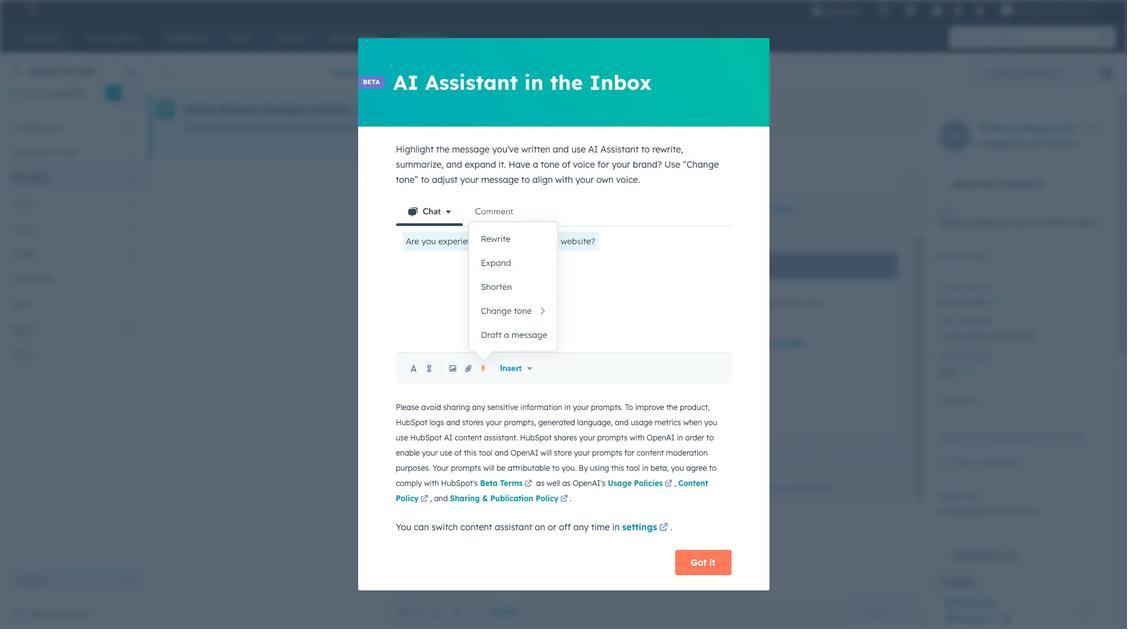 Task type: vqa. For each thing, say whether or not it's contained in the screenshot.
first Customize
yes



Task type: describe. For each thing, give the bounding box(es) containing it.
content
[[679, 479, 709, 489]]

link opens in a new window image inside new chatflow (october 19, 2023 9:29 am) link
[[789, 207, 797, 215]]

oct inside "maria johnson (sample contact) oct 19"
[[355, 104, 368, 114]]

hubspot down the please
[[396, 418, 428, 428]]

generated
[[539, 418, 576, 428]]

hubspot down "style"
[[520, 433, 552, 443]]

0 vertical spatial 27,
[[703, 465, 713, 474]]

lead for lead status
[[938, 396, 956, 406]]

do for you connected chat to your inbox. from now on, any chats on your website will appear here. choose what you'd like to do next:
[[790, 298, 800, 309]]

new chatflow (october 19, 2023 9:29 am) link
[[633, 205, 799, 217]]

any inside you connected chat to your inbox. from now on, any chats on your website will appear here. choose what you'd like to do next:
[[497, 298, 513, 309]]

link opens in a new window image inside usage policies link
[[665, 481, 673, 489]]

you connected chat to your inbox. from now on, any chats on your website will appear here. choose what you'd like to do next:
[[438, 284, 823, 309]]

beta terms
[[480, 479, 523, 489]]

email for email deepdark@gmail.com, emailmaria@hubspot.c
[[938, 208, 958, 217]]

and down sharing at bottom left
[[447, 418, 460, 428]]

this up "usage"
[[612, 464, 625, 473]]

of inside 'highlight the message you've written and use ai assistant to rewrite, summarize, and expand it. have a tone of voice for your brand? use "change tone" to adjust your message to align with your own voice.'
[[562, 159, 571, 170]]

highlight
[[396, 144, 434, 155]]

you're available
[[20, 88, 86, 99]]

publication
[[491, 494, 534, 504]]

here. for you connected chat to your inbox. from now on, any chats on your website will appear here. choose what you'd like to do next:  try it out  send a test chat from any page where the tracking code is ins
[[549, 122, 569, 134]]

to left you.
[[553, 464, 560, 473]]

notifications image
[[975, 6, 986, 17]]

insert
[[491, 606, 518, 617]]

on inside live chat from maria johnson (sample contact) with context you connected chat to your inbox.
from now on, any chats on your website will appear here. choose what you&#x27;d like to do next:

try it out 
send a test chat from any page where the tracking code is ins row
[[432, 122, 443, 134]]

11
[[574, 75, 583, 86]]

to up rewrite,
[[670, 122, 679, 134]]

1 vertical spatial from
[[581, 205, 598, 215]]

tracking inside row
[[935, 122, 969, 134]]

2 vertical spatial prompts
[[451, 464, 481, 473]]

companies (1) button
[[925, 539, 1106, 573]]

get inside get tracking code button
[[689, 119, 702, 129]]

try inside row
[[717, 122, 730, 134]]

this down stores
[[464, 449, 477, 458]]

1 horizontal spatial use
[[440, 449, 453, 458]]

test inside try it out send a test chat from any page where the tracking code is installed. get tracking code
[[470, 338, 485, 349]]

a inside try it out send a test chat from any page where the tracking code is installed. get tracking code
[[462, 338, 467, 349]]

apoptosis
[[1015, 5, 1054, 15]]

0 vertical spatial message
[[452, 144, 490, 155]]

Search HubSpot search field
[[950, 27, 1105, 48]]

with up october
[[630, 433, 645, 443]]

tara schultz button for contact owner
[[938, 290, 1106, 311]]

ai inside please avoid sharing any sensitive information in your prompts. to improve the product, hubspot logs and stores your prompts, generated language, and usage metrics when you use hubspot ai content assistant. hubspot shares your prompts with openai in order to enable your use of this tool and openai will store your prompts for content moderation purposes. your prompts will be attributable to you. by using this tool in beta, you agree to comply with hubspot's
[[444, 433, 453, 443]]

chatflow left new
[[600, 205, 631, 215]]

transcript
[[619, 484, 653, 493]]

create
[[938, 492, 962, 502]]

close image
[[901, 108, 909, 116]]

0 vertical spatial openai
[[647, 433, 675, 443]]

0 vertical spatial 2023
[[736, 205, 753, 215]]

on inside you connected chat to your inbox. from now on, any chats on your website will appear here. choose what you'd like to do next:
[[541, 298, 551, 309]]

link opens in a new window image inside the "content policy" link
[[421, 496, 428, 504]]

where inside try it out send a test chat from any page where the tracking code is installed. get tracking code
[[573, 338, 598, 349]]

1 horizontal spatial salesperson
[[978, 138, 1029, 149]]

assistant.
[[484, 433, 518, 443]]

johnson for maria johnson (sample contac
[[1020, 123, 1057, 134]]

0 vertical spatial pm
[[750, 465, 761, 474]]

emailmaria@hubspot.c
[[1035, 217, 1128, 229]]

contact) for maria johnson (sample contact)
[[544, 262, 576, 271]]

connected for you connected chat to your inbox. from now on, any chats on your website will appear here. choose what you'd like to do next:  try it out  send a test chat from any page where the tracking code is ins
[[203, 122, 247, 134]]

time
[[592, 522, 610, 534]]

chat inside "button"
[[415, 510, 435, 521]]

1 vertical spatial content
[[637, 449, 664, 458]]

stage
[[971, 352, 991, 362]]

improve
[[636, 403, 665, 413]]

2 horizontal spatial 2023
[[789, 484, 806, 493]]

on inside tracking code not installed alert
[[503, 118, 514, 129]]

a inside 'highlight the message you've written and use ai assistant to rewrite, summarize, and expand it. have a tone of voice for your brand? use "change tone" to adjust your message to align with your own voice.'
[[533, 159, 539, 170]]

days
[[585, 75, 605, 86]]

1 for open
[[129, 172, 133, 184]]

and down 'hubspot's'
[[434, 494, 448, 504]]

this inside about this contact dropdown button
[[982, 179, 999, 190]]

with up , and
[[424, 479, 439, 489]]

1 vertical spatial you
[[672, 464, 685, 473]]

you're available image
[[10, 91, 15, 96]]

email for email
[[13, 248, 36, 260]]

here. for you connected chat to your inbox. from now on, any chats on your website will appear here. choose what you'd like to do next:
[[658, 298, 678, 309]]

ai assistant in the inbox dialog
[[358, 38, 770, 591]]

deepdark@gmail.com was emailed a chat transcript with the subject
[[466, 484, 714, 493]]

test inside row
[[788, 122, 804, 134]]

companies
[[953, 551, 1003, 562]]

inbox for inbox for me
[[29, 65, 60, 77]]

from inside row
[[827, 122, 847, 134]]

logs
[[430, 418, 444, 428]]

automation.
[[584, 377, 635, 389]]

the inside try it out send a test chat from any page where the tracking code is installed. get tracking code
[[601, 338, 614, 349]]

it for got it
[[710, 558, 716, 569]]

code inside get tracking code button
[[735, 119, 753, 129]]

from inside try it out send a test chat from any page where the tracking code is installed. get tracking code
[[509, 338, 529, 349]]

by
[[579, 464, 588, 473]]

got it
[[691, 558, 716, 569]]

upgrade
[[826, 6, 862, 16]]

adjust
[[432, 174, 458, 186]]

next: for you connected chat to your inbox. from now on, any chats on your website will appear here. choose what you'd like to do next:  try it out  send a test chat from any page where the tracking code is ins
[[694, 122, 715, 134]]

you've
[[492, 144, 519, 155]]

maria for maria johnson (sample contact) oct 19
[[185, 103, 214, 116]]

comment
[[484, 510, 525, 521]]

0 horizontal spatial more
[[561, 497, 582, 509]]

inbox settings
[[28, 609, 89, 620]]

chatflow up messaging
[[500, 364, 538, 376]]

(sample for maria johnson (sample contact) salesperson at hubspot • created 11 days ago
[[501, 60, 542, 73]]

0 vertical spatial schultz
[[436, 157, 469, 168]]

well
[[547, 479, 561, 489]]

1 horizontal spatial 1:29
[[808, 484, 822, 493]]

tone"
[[396, 174, 419, 186]]

ago
[[608, 75, 624, 86]]

switch
[[432, 522, 458, 534]]

more inside see more button
[[668, 417, 691, 429]]

0 horizontal spatial .
[[570, 494, 572, 504]]

games
[[967, 598, 998, 609]]

0 horizontal spatial chat
[[13, 198, 33, 209]]

1 as from the left
[[537, 479, 545, 489]]

yourself
[[647, 465, 675, 474]]

menu containing apoptosis studios 2
[[803, 0, 1113, 20]]

of inside customize your chat widget customize the color and style of your chat widget.
[[563, 417, 572, 429]]

voice.
[[617, 174, 641, 186]]

and down to
[[615, 418, 629, 428]]

install
[[399, 118, 425, 129]]

installed
[[496, 98, 540, 111]]

try inside try it out send a test chat from any page where the tracking code is installed. get tracking code
[[438, 324, 453, 336]]

inbox inside dialog
[[590, 70, 652, 95]]

closed
[[25, 274, 52, 285]]

do for you connected chat to your inbox. from now on, any chats on your website will appear here. choose what you'd like to do next:  try it out  send a test chat from any page where the tracking code is ins
[[681, 122, 692, 134]]

send button
[[856, 602, 895, 622]]

to up get tracking code link
[[778, 298, 787, 309]]

page inside try it out send a test chat from any page where the tracking code is installed. get tracking code
[[549, 338, 571, 349]]

live chat from maria johnson (sample contact) with context you connected chat to your inbox.
from now on, any chats on your website will appear here. choose what you&#x27;d like to do next:

try it out 
send a test chat from any page where the tracking code is ins row
[[149, 92, 1015, 160]]

the inside please avoid sharing any sensitive information in your prompts. to improve the product, hubspot logs and stores your prompts, generated language, and usage metrics when you use hubspot ai content assistant. hubspot shares your prompts with openai in order to enable your use of this tool and openai will store your prompts for content moderation purposes. your prompts will be attributable to you. by using this tool in beta, you agree to comply with hubspot's
[[667, 403, 678, 413]]

tracking right installed.
[[743, 338, 780, 349]]

1 vertical spatial prompts
[[592, 449, 623, 458]]

or
[[524, 497, 535, 509]]

on inside ai assistant in the inbox dialog
[[535, 522, 546, 534]]

and inside manage your chatflow manage your chat messaging and automation. go to chatflow
[[565, 377, 581, 389]]

email deepdark@gmail.com, emailmaria@hubspot.c
[[938, 208, 1128, 229]]

(sample for maria johnson (sample contact)
[[510, 262, 541, 271]]

1 for to
[[129, 147, 133, 159]]

0 vertical spatial you
[[705, 418, 718, 428]]

start
[[583, 118, 603, 129]]

customize your chat widget customize the color and style of your chat widget.
[[438, 404, 650, 429]]

Phone number text field
[[938, 250, 1106, 275]]

website for you connected chat to your inbox. from now on, any chats on your website will appear here. choose what you'd like to do next:
[[575, 298, 607, 309]]

0 horizontal spatial tara schultz
[[414, 157, 469, 168]]

maria johnson (sample contact) salesperson at hubspot • created 11 days ago
[[424, 60, 624, 86]]

where inside row
[[891, 122, 917, 134]]

to up brand?
[[642, 144, 650, 155]]

to
[[626, 403, 634, 413]]

ai assistant in the inbox
[[394, 70, 652, 95]]

2 horizontal spatial oct
[[763, 484, 775, 493]]

companies (1)
[[953, 551, 1017, 562]]

contac
[[1099, 123, 1128, 134]]

upgrade image
[[812, 6, 824, 17]]

is inside row
[[995, 122, 1001, 134]]

to right agree
[[710, 464, 717, 473]]

to down have
[[522, 174, 530, 186]]

out inside row
[[740, 122, 754, 134]]

2 manage from the top
[[438, 377, 473, 389]]

1 vertical spatial tara
[[938, 297, 956, 308]]

chatflow up the from:
[[652, 205, 685, 215]]

rewrite,
[[653, 144, 684, 155]]

next: for you connected chat to your inbox. from now on, any chats on your website will appear here. choose what you'd like to do next:
[[803, 298, 823, 309]]

0 vertical spatial tool
[[479, 449, 493, 458]]

happy
[[538, 179, 564, 190]]

•
[[531, 75, 534, 86]]

(october
[[687, 205, 720, 215]]

maria johnson (sample contact) oct 19
[[185, 103, 377, 116]]

to down "maria johnson (sample contact) oct 19"
[[270, 122, 279, 134]]

send inside try it out send a test chat from any page where the tracking code is installed. get tracking code
[[438, 338, 459, 349]]

conversations assistant feature preview image
[[396, 198, 732, 385]]

when
[[684, 418, 703, 428]]

0 vertical spatial content
[[455, 433, 482, 443]]

0 horizontal spatial date
[[964, 492, 980, 502]]

contact's
[[1034, 431, 1066, 441]]

or
[[548, 522, 557, 534]]

chatting
[[624, 217, 655, 227]]

chat inside try it out send a test chat from any page where the tracking code is installed. get tracking code
[[488, 338, 507, 349]]

calling icon image
[[879, 5, 891, 16]]

settings image
[[954, 5, 965, 17]]

0 for 1
[[128, 122, 133, 133]]

to up usage policies on the right bottom of the page
[[637, 465, 645, 474]]

code inside live chat from maria johnson (sample contact) with context you connected chat to your inbox.
from now on, any chats on your website will appear here. choose what you&#x27;d like to do next:

try it out 
send a test chat from any page where the tracking code is ins row
[[972, 122, 992, 134]]

will inside row
[[501, 122, 514, 134]]

page inside row
[[867, 122, 889, 134]]

what for you connected chat to your inbox. from now on, any chats on your website will appear here. choose what you'd like to do next:  try it out  send a test chat from any page where the tracking code is ins
[[605, 122, 626, 134]]

go
[[637, 377, 650, 389]]

to left "me"
[[53, 147, 62, 159]]

0 horizontal spatial assistant
[[425, 70, 518, 95]]

link opens in a new window image inside the sharing & publication policy link
[[561, 496, 568, 504]]

hubspot down logs
[[411, 433, 442, 443]]

tracking inside button
[[704, 119, 733, 129]]

2
[[1088, 5, 1092, 15]]

0 vertical spatial tara
[[414, 157, 434, 168]]

19,
[[723, 205, 733, 215]]

0 horizontal spatial openai
[[511, 449, 539, 458]]

and up tone
[[553, 144, 569, 155]]

hubspot down the maria johnson (sample contac link
[[1043, 138, 1080, 149]]

out inside try it out send a test chat from any page where the tracking code is installed. get tracking code
[[464, 324, 479, 336]]

thread
[[612, 465, 635, 474]]

you'd for you connected chat to your inbox. from now on, any chats on your website will appear here. choose what you'd like to do next:  try it out  send a test chat from any page where the tracking code is ins
[[629, 122, 651, 134]]

"change
[[683, 159, 719, 170]]

1 vertical spatial message
[[482, 174, 519, 186]]

the inside tracking code not installed alert
[[427, 118, 441, 129]]

see
[[649, 417, 665, 429]]

0 horizontal spatial ai
[[394, 70, 419, 95]]

conversation
[[1015, 68, 1061, 78]]

for left me
[[63, 65, 77, 77]]

send inside button
[[867, 607, 885, 616]]

apoptosis studios 2
[[1015, 5, 1092, 15]]

get tracking code link
[[725, 338, 804, 349]]

lead button
[[938, 360, 1106, 381]]

2 policy from the left
[[536, 494, 559, 504]]

to left the help.
[[566, 179, 575, 190]]

get tracking code
[[689, 119, 753, 129]]

hubspot link
[[15, 3, 47, 18]]

please avoid sharing any sensitive information in your prompts. to improve the product, hubspot logs and stores your prompts, generated language, and usage metrics when you use hubspot ai content assistant. hubspot shares your prompts with openai in order to enable your use of this tool and openai will store your prompts for content moderation purposes. your prompts will be attributable to you. by using this tool in beta, you agree to comply with hubspot's
[[396, 403, 718, 489]]

choose for you connected chat to your inbox. from now on, any chats on your website will appear here. choose what you'd like to do next:
[[680, 298, 711, 309]]

1 vertical spatial oct
[[688, 465, 701, 474]]

(1)
[[1005, 551, 1017, 562]]

for inside 'highlight the message you've written and use ai assistant to rewrite, summarize, and expand it. have a tone of voice for your brand? use "change tone" to adjust your message to align with your own voice.'
[[598, 159, 610, 170]]

phone number
[[938, 252, 990, 262]]

First deal created date text field
[[938, 465, 1106, 485]]

written
[[522, 144, 551, 155]]

settings
[[55, 609, 89, 620]]

in up generated
[[565, 403, 571, 413]]

search button
[[1095, 27, 1117, 48]]

1 horizontal spatial 27,
[[777, 484, 787, 493]]

ai inside 'highlight the message you've written and use ai assistant to rewrite, summarize, and expand it. have a tone of voice for your brand? use "change tone" to adjust your message to align with your own voice.'
[[589, 144, 599, 155]]

in left the order
[[677, 433, 684, 443]]

connected for you connected chat to your inbox. from now on, any chats on your website will appear here. choose what you'd like to do next:
[[457, 284, 503, 296]]

and up adjust
[[446, 159, 463, 170]]

in up installed
[[525, 70, 544, 95]]

1 horizontal spatial pm
[[824, 484, 835, 493]]

website for you connected chat to your inbox. from now on, any chats on your website will appear here. choose what you'd like to do next:  try it out  send a test chat from any page where the tracking code is ins
[[466, 122, 498, 134]]

sharing
[[444, 403, 470, 413]]

1 horizontal spatial tool
[[627, 464, 640, 473]]

1 vertical spatial schultz
[[958, 297, 988, 308]]

close
[[993, 68, 1013, 78]]

0 vertical spatial prompts
[[598, 433, 628, 443]]

Last contacted text field
[[938, 325, 1106, 345]]

2 customize from the top
[[438, 417, 482, 429]]

contact) for maria johnson (sample contact) oct 19
[[306, 103, 349, 116]]

to down maria johnson (sample contact)
[[528, 284, 537, 296]]



Task type: locate. For each thing, give the bounding box(es) containing it.
johnson for maria johnson (sample contact) salesperson at hubspot • created 11 days ago
[[456, 60, 498, 73]]

like for you connected chat to your inbox. from now on, any chats on your website will appear here. choose what you'd like to do next:
[[762, 298, 776, 309]]

as right well
[[563, 479, 571, 489]]

1 vertical spatial created
[[973, 457, 1001, 467]]

2 horizontal spatial send
[[867, 607, 885, 616]]

0 horizontal spatial choose
[[572, 122, 603, 134]]

1 horizontal spatial what
[[714, 298, 735, 309]]

(sample inside "maria johnson (sample contact) salesperson at hubspot • created 11 days ago"
[[501, 60, 542, 73]]

0 vertical spatial you'd
[[629, 122, 651, 134]]

got for got it
[[691, 558, 707, 569]]

website up written on the left of page
[[537, 118, 569, 129]]

with down the yourself
[[656, 484, 671, 493]]

available
[[48, 88, 86, 99]]

sent button
[[8, 292, 133, 318]]

any inside try it out send a test chat from any page where the tracking code is installed. get tracking code
[[531, 338, 547, 349]]

salesperson inside "maria johnson (sample contact) salesperson at hubspot • created 11 days ago"
[[424, 75, 474, 86]]

manage
[[438, 364, 474, 376], [438, 377, 473, 389], [438, 457, 473, 469]]

this right 'by'
[[597, 465, 609, 474]]

tara schultz image
[[1002, 4, 1013, 16]]

inbox for inbox settings
[[28, 609, 52, 620]]

tara schultz button up adjust
[[396, 153, 477, 172]]

3 1 from the top
[[129, 198, 133, 209]]

on left agree
[[677, 465, 686, 474]]

1 vertical spatial ai
[[589, 144, 599, 155]]

tracking code not installed alert
[[386, 92, 925, 138]]

chat inside manage your chatflow manage your chat messaging and automation. go to chatflow
[[496, 377, 515, 389]]

conversation created from chatflow
[[502, 205, 633, 215]]

now for you connected chat to your inbox. from now on, any chats on your website will appear here. choose what you'd like to do next:  try it out  send a test chat from any page where the tracking code is ins
[[354, 122, 371, 134]]

lead status
[[938, 396, 980, 406]]

1 vertical spatial appear
[[625, 298, 655, 309]]

caret image inside the companies (1) 'dropdown button'
[[935, 555, 943, 558]]

next: up ""change" at the top right of page
[[694, 122, 715, 134]]

chat inside you connected chat to your inbox. from now on, any chats on your website will appear here. choose what you'd like to do next:
[[506, 284, 526, 296]]

prompts
[[598, 433, 628, 443], [592, 449, 623, 458], [451, 464, 481, 473]]

0 horizontal spatial oct
[[355, 104, 368, 114]]

of up shares
[[563, 417, 572, 429]]

appear inside you connected chat to your inbox. from now on, any chats on your website will appear here. choose what you'd like to do next:
[[625, 298, 655, 309]]

actions button
[[8, 571, 141, 591]]

like inside live chat from maria johnson (sample contact) with context you connected chat to your inbox.
from now on, any chats on your website will appear here. choose what you&#x27;d like to do next:

try it out 
send a test chat from any page where the tracking code is ins row
[[654, 122, 667, 134]]

where down close 'image'
[[891, 122, 917, 134]]

maria for maria johnson (sample contact)
[[451, 262, 473, 271]]

and up be
[[495, 449, 509, 458]]

contact) for maria johnson (sample contact) salesperson at hubspot • created 11 days ago
[[545, 60, 588, 73]]

0 vertical spatial chat
[[13, 198, 33, 209]]

0 vertical spatial inbox.
[[302, 122, 327, 134]]

inbox. for you connected chat to your inbox. from now on, any chats on your website will appear here. choose what you'd like to do next:
[[563, 284, 590, 296]]

will left store
[[541, 449, 552, 458]]

on, down maria johnson (sample contact)
[[482, 298, 495, 309]]

0 vertical spatial lead
[[938, 367, 959, 378]]

on left 'or'
[[535, 522, 546, 534]]

maria inside "maria johnson (sample contact) salesperson at hubspot • created 11 days ago"
[[424, 60, 453, 73]]

1 horizontal spatial do
[[790, 298, 800, 309]]

2 vertical spatial content
[[461, 522, 493, 534]]

policy
[[396, 494, 419, 504], [536, 494, 559, 504]]

0 horizontal spatial test
[[470, 338, 485, 349]]

0 vertical spatial from
[[330, 122, 351, 134]]

your inside tracking code not installed alert
[[516, 118, 535, 129]]

(sample for maria johnson (sample contac
[[1060, 123, 1097, 134]]

.
[[570, 494, 572, 504], [671, 522, 673, 534]]

you're
[[20, 88, 46, 99]]

you for you connected chat to your inbox. from now on, any chats on your website will appear here. choose what you'd like to do next:  try it out  send a test chat from any page where the tracking code is ins
[[185, 122, 200, 134]]

1 lead from the top
[[938, 367, 959, 378]]

you inside row
[[185, 122, 200, 134]]

0 horizontal spatial tool
[[479, 449, 493, 458]]

tracking
[[443, 118, 478, 129], [704, 119, 733, 129], [935, 122, 969, 134], [617, 338, 651, 349], [743, 338, 780, 349]]

next: inside row
[[694, 122, 715, 134]]

0 vertical spatial caret image
[[935, 183, 943, 186]]

1 vertical spatial ,
[[430, 494, 432, 504]]

lead left status
[[938, 396, 956, 406]]

1 vertical spatial 0
[[128, 248, 133, 260]]

. right settings
[[671, 522, 673, 534]]

and up the as well as openai's
[[567, 457, 584, 469]]

from
[[827, 122, 847, 134], [581, 205, 598, 215], [509, 338, 529, 349]]

all for all closed
[[13, 274, 23, 285]]

from for you connected chat to your inbox. from now on, any chats on your website will appear here. choose what you'd like to do next:  try it out  send a test chat from any page where the tracking code is ins
[[330, 122, 351, 134]]

tool
[[479, 449, 493, 458], [627, 464, 640, 473]]

do inside you connected chat to your inbox. from now on, any chats on your website will appear here. choose what you'd like to do next:
[[790, 298, 800, 309]]

inbox up 'you're available'
[[29, 65, 60, 77]]

do up get tracking code link
[[790, 298, 800, 309]]

tara schultz button up the 'last contacted' text field
[[938, 290, 1106, 311]]

1 vertical spatial email
[[13, 248, 36, 260]]

email inside email deepdark@gmail.com, emailmaria@hubspot.c
[[938, 208, 958, 217]]

1 0 from the top
[[128, 122, 133, 133]]

beta terms link
[[480, 479, 534, 490]]

0 vertical spatial got
[[438, 179, 454, 190]]

studios
[[1057, 5, 1086, 15]]

chats inside you connected chat to your inbox. from now on, any chats on your website will appear here. choose what you'd like to do next:
[[515, 298, 538, 309]]

shares
[[554, 433, 578, 443]]

Create date text field
[[938, 500, 1106, 520]]

store
[[554, 449, 572, 458]]

2 0 from the top
[[128, 248, 133, 260]]

openai up attributable
[[511, 449, 539, 458]]

contact) down conversation created from chatflow
[[544, 262, 576, 271]]

from for you connected chat to your inbox. from now on, any chats on your website will appear here. choose what you'd like to do next:
[[438, 298, 460, 309]]

inbox. inside you connected chat to your inbox. from now on, any chats on your website will appear here. choose what you'd like to do next:
[[563, 284, 590, 296]]

maria for maria johnson (sample contact) salesperson at hubspot • created 11 days ago
[[424, 60, 453, 73]]

main content
[[149, 54, 1128, 630]]

1 horizontal spatial get
[[725, 338, 740, 349]]

appear up written on the left of page
[[516, 122, 547, 134]]

choose up installed.
[[680, 298, 711, 309]]

caret image left companies at the bottom
[[935, 555, 943, 558]]

salesperson up tracking code not installed
[[424, 75, 474, 86]]

0 vertical spatial now
[[354, 122, 371, 134]]

lead for lead
[[938, 367, 959, 378]]

riot
[[946, 598, 964, 609]]

like up rewrite,
[[654, 122, 667, 134]]

at
[[477, 75, 486, 86]]

you'd up brand?
[[629, 122, 651, 134]]

like for you connected chat to your inbox. from now on, any chats on your website will appear here. choose what you'd like to do next:  try it out  send a test chat from any page where the tracking code is ins
[[654, 122, 667, 134]]

all open
[[13, 172, 49, 184]]

assistant
[[495, 522, 533, 534]]

0 horizontal spatial do
[[681, 122, 692, 134]]

chats inside row
[[407, 122, 430, 134]]

main content containing maria johnson (sample contact)
[[149, 54, 1128, 630]]

1 horizontal spatial more
[[668, 417, 691, 429]]

hubspot inside "maria johnson (sample contact) salesperson at hubspot • created 11 days ago"
[[488, 75, 525, 86]]

tracking down tracking code not installed
[[443, 118, 478, 129]]

voice
[[573, 159, 595, 170]]

1 horizontal spatial schultz
[[958, 297, 988, 308]]

group
[[1072, 63, 1118, 83]]

1 vertical spatial salesperson
[[978, 138, 1029, 149]]

1 horizontal spatial it
[[710, 558, 716, 569]]

2 vertical spatial it
[[710, 558, 716, 569]]

will inside you connected chat to your inbox. from now on, any chats on your website will appear here. choose what you'd like to do next:
[[609, 298, 622, 309]]

next:
[[694, 122, 715, 134], [803, 298, 823, 309]]

inbox left settings
[[28, 609, 52, 620]]

to inside manage your chatflow manage your chat messaging and automation. go to chatflow
[[652, 377, 661, 389]]

manage for manage your chatflow manage your chat messaging and automation. go to chatflow
[[438, 364, 474, 376]]

comply
[[396, 479, 422, 489]]

2 vertical spatial 1
[[129, 198, 133, 209]]

you
[[185, 122, 200, 134], [438, 284, 455, 296], [540, 465, 553, 474], [396, 522, 412, 534]]

you'd for you connected chat to your inbox. from now on, any chats on your website will appear here. choose what you'd like to do next:
[[737, 298, 760, 309]]

appear inside row
[[516, 122, 547, 134]]

for inside please avoid sharing any sensitive information in your prompts. to improve the product, hubspot logs and stores your prompts, generated language, and usage metrics when you use hubspot ai content assistant. hubspot shares your prompts with openai in order to enable your use of this tool and openai will store your prompts for content moderation purposes. your prompts will be attributable to you. by using this tool in beta, you agree to comply with hubspot's
[[625, 449, 635, 458]]

the inside customize your chat widget customize the color and style of your chat widget.
[[484, 417, 498, 429]]

to inside tracking code not installed alert
[[572, 118, 580, 129]]

you for you can switch content assistant on or off any time in
[[396, 522, 412, 534]]

0 horizontal spatial connected
[[203, 122, 247, 134]]

beta
[[480, 479, 498, 489]]

1 horizontal spatial tara schultz button
[[938, 290, 1106, 311]]

me
[[80, 65, 95, 77]]

notifications button
[[970, 0, 991, 20]]

a inside row
[[780, 122, 785, 134]]

(sample for maria johnson (sample contact) oct 19
[[262, 103, 303, 116]]

help image
[[933, 6, 944, 17]]

chats.
[[645, 118, 670, 129]]

the inside 'highlight the message you've written and use ai assistant to rewrite, summarize, and expand it. have a tone of voice for your brand? use "change tone" to adjust your message to align with your own voice.'
[[437, 144, 450, 155]]

2 vertical spatial use
[[440, 449, 453, 458]]

all for all open
[[13, 172, 24, 184]]

message down it.
[[482, 174, 519, 186]]

get inside try it out send a test chat from any page where the tracking code is installed. get tracking code
[[725, 338, 740, 349]]

inbox up receiving
[[590, 70, 652, 95]]

or learn more about
[[522, 497, 612, 509]]

like up get tracking code link
[[762, 298, 776, 309]]

lifecycle stage
[[938, 352, 991, 362]]

more down emailed
[[561, 497, 582, 509]]

0 vertical spatial chats
[[407, 122, 430, 134]]

0 vertical spatial email
[[938, 208, 958, 217]]

information
[[521, 403, 563, 413]]

primary
[[944, 578, 974, 588]]

contacted
[[955, 317, 992, 327]]

1 vertical spatial openai
[[511, 449, 539, 458]]

1 policy from the left
[[396, 494, 419, 504]]

0 vertical spatial choose
[[572, 122, 603, 134]]

see more
[[649, 417, 691, 429]]

website down not
[[466, 122, 498, 134]]

1 customize from the top
[[438, 404, 484, 415]]

choose inside you connected chat to your inbox. from now on, any chats on your website will appear here. choose what you'd like to do next:
[[680, 298, 711, 309]]

chats for you connected chat to your inbox. from now on, any chats on your website will appear here. choose what you'd like to do next:  try it out  send a test chat from any page where the tracking code is ins
[[407, 122, 430, 134]]

0 horizontal spatial schultz
[[436, 157, 469, 168]]

0 vertical spatial created
[[552, 205, 579, 215]]

chat
[[249, 122, 268, 134], [806, 122, 825, 134], [506, 284, 526, 296], [488, 338, 507, 349], [496, 377, 515, 389], [510, 404, 530, 415], [596, 417, 614, 429], [601, 484, 617, 493]]

1 vertical spatial 2023
[[715, 465, 732, 474]]

0 vertical spatial on,
[[374, 122, 386, 134]]

was
[[547, 484, 561, 493]]

2 caret image from the top
[[935, 555, 943, 558]]

1 vertical spatial try
[[438, 324, 453, 336]]

0 for 0
[[128, 248, 133, 260]]

johnson inside "maria johnson (sample contact) salesperson at hubspot • created 11 days ago"
[[456, 60, 498, 73]]

is inside try it out send a test chat from any page where the tracking code is installed. get tracking code
[[677, 338, 683, 349]]

the inside row
[[919, 122, 932, 134]]

newest
[[333, 67, 366, 79]]

in right time
[[613, 522, 620, 534]]

customize up stores
[[438, 404, 484, 415]]

prompts.
[[591, 403, 623, 413]]

choose for you connected chat to your inbox. from now on, any chats on your website will appear here. choose what you'd like to do next:  try it out  send a test chat from any page where the tracking code is ins
[[572, 122, 603, 134]]

0 horizontal spatial is
[[677, 338, 683, 349]]

1 horizontal spatial you'd
[[737, 298, 760, 309]]

1 1 from the top
[[129, 147, 133, 159]]

johnson for maria johnson (sample contact)
[[475, 262, 508, 271]]

marketplaces button
[[898, 0, 925, 20]]

1 all from the top
[[13, 172, 24, 184]]

sharing
[[450, 494, 480, 504]]

1 vertical spatial got
[[691, 558, 707, 569]]

agree
[[687, 464, 708, 473]]

you for you reassigned this thread to yourself on oct 27, 2023 1:29 pm
[[540, 465, 553, 474]]

status
[[958, 396, 980, 406]]

tracking left ins
[[935, 122, 969, 134]]

johnson inside row
[[217, 103, 259, 116]]

link opens in a new window image
[[789, 205, 797, 217], [665, 481, 673, 489], [561, 494, 568, 506], [421, 496, 428, 504], [561, 496, 568, 504], [660, 521, 669, 537], [987, 613, 996, 628], [987, 615, 996, 625]]

27,
[[703, 465, 713, 474], [777, 484, 787, 493]]

1 horizontal spatial .
[[671, 522, 673, 534]]

here. up try it out send a test chat from any page where the tracking code is installed. get tracking code
[[658, 298, 678, 309]]

now inside you connected chat to your inbox. from now on, any chats on your website will appear here. choose what you'd like to do next:
[[462, 298, 480, 309]]

schultz down owner
[[958, 297, 988, 308]]

have
[[509, 159, 531, 170]]

contact)
[[545, 60, 588, 73], [306, 103, 349, 116], [544, 262, 576, 271]]

hubspot image
[[23, 3, 38, 18]]

what inside live chat from maria johnson (sample contact) with context you connected chat to your inbox.
from now on, any chats on your website will appear here. choose what you&#x27;d like to do next:

try it out 
send a test chat from any page where the tracking code is ins row
[[605, 122, 626, 134]]

content policy link
[[396, 479, 709, 506]]

get right installed.
[[725, 338, 740, 349]]

link opens in a new window image inside settings link
[[660, 524, 669, 534]]

on, inside row
[[374, 122, 386, 134]]

in left beta,
[[643, 464, 649, 473]]

it inside row
[[732, 122, 738, 134]]

manage team member access and availability.
[[438, 457, 636, 469]]

1 horizontal spatial email
[[938, 208, 958, 217]]

1 vertical spatial tara schultz
[[938, 297, 988, 308]]

0 horizontal spatial use
[[396, 433, 408, 443]]

content policy
[[396, 479, 709, 504]]

of left team at the left of the page
[[455, 449, 462, 458]]

caret image inside about this contact dropdown button
[[935, 183, 943, 186]]

johnson for maria johnson (sample contact) oct 19
[[217, 103, 259, 116]]

it inside try it out send a test chat from any page where the tracking code is installed. get tracking code
[[455, 324, 462, 336]]

got for got any questions? i'm happy to help.
[[438, 179, 454, 190]]

now inside row
[[354, 122, 371, 134]]

maria for maria johnson (sample contac
[[991, 123, 1017, 134]]

you'd up get tracking code link
[[737, 298, 760, 309]]

use up enable
[[396, 433, 408, 443]]

with inside 'highlight the message you've written and use ai assistant to rewrite, summarize, and expand it. have a tone of voice for your brand? use "change tone" to adjust your message to align with your own voice.'
[[556, 174, 573, 186]]

here. inside you connected chat to your inbox. from now on, any chats on your website will appear here. choose what you'd like to do next:
[[658, 298, 678, 309]]

now for you connected chat to your inbox. from now on, any chats on your website will appear here. choose what you'd like to do next:
[[462, 298, 480, 309]]

link opens in a new window image
[[789, 207, 797, 215], [525, 479, 533, 490], [665, 479, 673, 490], [525, 481, 533, 489], [421, 494, 428, 506], [660, 524, 669, 534]]

1 horizontal spatial on,
[[482, 298, 495, 309]]

beta,
[[651, 464, 669, 473]]

1 caret image from the top
[[935, 183, 943, 186]]

help button
[[927, 0, 949, 20]]

1 vertical spatial send
[[438, 338, 459, 349]]

0 horizontal spatial 1:29
[[734, 465, 747, 474]]

1:29
[[734, 465, 747, 474], [808, 484, 822, 493]]

@
[[1032, 138, 1040, 149]]

link opens in a new window image inside beta terms link
[[525, 481, 533, 489]]

caret image for about this contact dropdown button
[[935, 183, 943, 186]]

caret image for the companies (1) 'dropdown button'
[[935, 555, 943, 558]]

appear for you connected chat to your inbox. from now on, any chats on your website will appear here. choose what you'd like to do next:
[[625, 298, 655, 309]]

you inside you connected chat to your inbox. from now on, any chats on your website will appear here. choose what you'd like to do next:
[[438, 284, 455, 296]]

tara schultz up adjust
[[414, 157, 469, 168]]

do up rewrite,
[[681, 122, 692, 134]]

chat up "can" on the left bottom of the page
[[415, 510, 435, 521]]

chatflow up product,
[[664, 377, 702, 389]]

0 horizontal spatial it
[[455, 324, 462, 336]]

0 vertical spatial date
[[1003, 457, 1019, 467]]

1 vertical spatial .
[[671, 522, 673, 534]]

contact) inside "maria johnson (sample contact) salesperson at hubspot • created 11 days ago"
[[545, 60, 588, 73]]

chats down maria johnson (sample contact)
[[515, 298, 538, 309]]

0 vertical spatial tara schultz button
[[396, 153, 477, 172]]

0 vertical spatial appear
[[516, 122, 547, 134]]

3 manage from the top
[[438, 457, 473, 469]]

this right about
[[982, 179, 999, 190]]

2 vertical spatial oct
[[763, 484, 775, 493]]

send inside row
[[756, 122, 777, 134]]

from inside you connected chat to your inbox. from now on, any chats on your website will appear here. choose what you'd like to do next:
[[438, 298, 460, 309]]

and inside customize your chat widget customize the color and style of your chat widget.
[[523, 417, 539, 429]]

help.
[[577, 179, 597, 190]]

0 horizontal spatial get
[[689, 119, 702, 129]]

lead inside popup button
[[938, 367, 959, 378]]

website inside tracking code not installed alert
[[537, 118, 569, 129]]

0 vertical spatial from
[[827, 122, 847, 134]]

tara schultz button for owner
[[396, 153, 477, 172]]

learn
[[537, 497, 558, 509]]

what inside you connected chat to your inbox. from now on, any chats on your website will appear here. choose what you'd like to do next:
[[714, 298, 735, 309]]

it inside button
[[710, 558, 716, 569]]

use
[[665, 159, 681, 170]]

2 all from the top
[[13, 274, 23, 285]]

customize down sharing at bottom left
[[438, 417, 482, 429]]

1 vertical spatial use
[[396, 433, 408, 443]]

legal
[[938, 431, 958, 441]]

sharing & publication policy
[[450, 494, 559, 504]]

2 1 from the top
[[129, 172, 133, 184]]

all left closed at the left of the page
[[13, 274, 23, 285]]

johnson
[[456, 60, 498, 73], [217, 103, 259, 116], [1020, 123, 1057, 134], [475, 262, 508, 271]]

to right the order
[[707, 433, 714, 443]]

tracking up ""change" at the top right of page
[[704, 119, 733, 129]]

assistant
[[425, 70, 518, 95], [601, 144, 639, 155]]

subject
[[686, 484, 712, 493]]

maria inside live chat from maria johnson (sample contact) with context you connected chat to your inbox.
from now on, any chats on your website will appear here. choose what you&#x27;d like to do next:

try it out 
send a test chat from any page where the tracking code is ins row
[[185, 103, 214, 116]]

you for you connected chat to your inbox. from now on, any chats on your website will appear here. choose what you'd like to do next:
[[438, 284, 455, 296]]

email
[[938, 208, 958, 217], [13, 248, 36, 260]]

0 vertical spatial get
[[689, 119, 702, 129]]

ai up voice
[[589, 144, 599, 155]]

contact
[[1001, 179, 1035, 190]]

assistant up tracking code not installed
[[425, 70, 518, 95]]

settings link
[[952, 3, 967, 17]]

. down emailed
[[570, 494, 572, 504]]

2 vertical spatial 0
[[128, 324, 133, 336]]

date right the create
[[964, 492, 980, 502]]

tara down 'highlight'
[[414, 157, 434, 168]]

0 vertical spatial connected
[[203, 122, 247, 134]]

, for ,
[[675, 479, 679, 489]]

page
[[867, 122, 889, 134], [549, 338, 571, 349]]

close conversation button
[[971, 63, 1072, 83]]

is left installed.
[[677, 338, 683, 349]]

on
[[503, 118, 514, 129], [432, 122, 443, 134], [541, 298, 551, 309], [677, 465, 686, 474], [535, 522, 546, 534]]

emailed
[[563, 484, 592, 493]]

on, for you connected chat to your inbox. from now on, any chats on your website will appear here. choose what you'd like to do next:
[[482, 298, 495, 309]]

member
[[499, 457, 534, 469]]

hubspot right at
[[488, 75, 525, 86]]

attributable
[[508, 464, 550, 473]]

close conversation
[[993, 68, 1061, 78]]

manage for manage team member access and availability.
[[438, 457, 473, 469]]

1 vertical spatial chats
[[515, 298, 538, 309]]

do inside row
[[681, 122, 692, 134]]

from
[[330, 122, 351, 134], [438, 298, 460, 309]]

2 horizontal spatial from
[[827, 122, 847, 134]]

marketplaces image
[[906, 6, 917, 17]]

send group
[[856, 602, 915, 622]]

more
[[668, 417, 691, 429], [561, 497, 582, 509]]

you down moderation
[[672, 464, 685, 473]]

now down maria johnson (sample contact)
[[462, 298, 480, 309]]

1 vertical spatial contact)
[[306, 103, 349, 116]]

about this contact
[[953, 179, 1035, 190]]

what
[[605, 122, 626, 134], [714, 298, 735, 309]]

1 vertical spatial out
[[464, 324, 479, 336]]

first deal created date
[[938, 457, 1019, 467]]

send
[[756, 122, 777, 134], [438, 338, 459, 349], [867, 607, 885, 616]]

it for try it out send a test chat from any page where the tracking code is installed. get tracking code
[[455, 324, 462, 336]]

for right basis
[[980, 431, 991, 441]]

ai down logs
[[444, 433, 453, 443]]

of inside please avoid sharing any sensitive information in your prompts. to improve the product, hubspot logs and stores your prompts, generated language, and usage metrics when you use hubspot ai content assistant. hubspot shares your prompts with openai in order to enable your use of this tool and openai will store your prompts for content moderation purposes. your prompts will be attributable to you. by using this tool in beta, you agree to comply with hubspot's
[[455, 449, 462, 458]]

what for you connected chat to your inbox. from now on, any chats on your website will appear here. choose what you'd like to do next:
[[714, 298, 735, 309]]

0 vertical spatial manage
[[438, 364, 474, 376]]

tracking up go
[[617, 338, 651, 349]]

search image
[[1101, 33, 1110, 42]]

you connected chat to your inbox. from now on, any chats on your website will appear here. choose what you'd like to do next:  try it out  send a test chat from any page where the tracking code is ins
[[185, 122, 1015, 134]]

on, inside you connected chat to your inbox. from now on, any chats on your website will appear here. choose what you'd like to do next:
[[482, 298, 495, 309]]

not
[[475, 98, 492, 111]]

menu
[[803, 0, 1113, 20]]

1 horizontal spatial oct
[[688, 465, 701, 474]]

0 horizontal spatial out
[[464, 324, 479, 336]]

all closed
[[13, 274, 52, 285]]

link opens in a new window image inside the "content policy" link
[[421, 494, 428, 506]]

use up your
[[440, 449, 453, 458]]

0 horizontal spatial created
[[552, 205, 579, 215]]

1 vertical spatial here.
[[658, 298, 678, 309]]

1 horizontal spatial test
[[788, 122, 804, 134]]

here. inside row
[[549, 122, 569, 134]]

0 vertical spatial next:
[[694, 122, 715, 134]]

menu item
[[870, 0, 873, 20]]

chat up less
[[13, 198, 33, 209]]

all left open in the top of the page
[[13, 172, 24, 184]]

assistant inside 'highlight the message you've written and use ai assistant to rewrite, summarize, and expand it. have a tone of voice for your brand? use "change tone" to adjust your message to align with your own voice.'
[[601, 144, 639, 155]]

0 horizontal spatial as
[[537, 479, 545, 489]]

website inside you connected chat to your inbox. from now on, any chats on your website will appear here. choose what you'd like to do next:
[[575, 298, 607, 309]]

1 vertical spatial from
[[438, 298, 460, 309]]

to down summarize,
[[421, 174, 430, 186]]

use inside 'highlight the message you've written and use ai assistant to rewrite, summarize, and expand it. have a tone of voice for your brand? use "change tone" to adjust your message to align with your own voice.'
[[572, 144, 586, 155]]

here. up written on the left of page
[[549, 122, 569, 134]]

content
[[455, 433, 482, 443], [637, 449, 664, 458], [461, 522, 493, 534]]

highlight the message you've written and use ai assistant to rewrite, summarize, and expand it. have a tone of voice for your brand? use "change tone" to adjust your message to align with your own voice.
[[396, 144, 719, 186]]

you'd inside you connected chat to your inbox. from now on, any chats on your website will appear here. choose what you'd like to do next:
[[737, 298, 760, 309]]

you inside ai assistant in the inbox dialog
[[396, 522, 412, 534]]

, for , and
[[430, 494, 432, 504]]

1 horizontal spatial tara schultz
[[938, 297, 988, 308]]

chat button
[[386, 503, 461, 531]]

caret image
[[935, 183, 943, 186], [935, 555, 943, 558]]

is left ins
[[995, 122, 1001, 134]]

0 horizontal spatial from
[[330, 122, 351, 134]]

prompts up 'hubspot's'
[[451, 464, 481, 473]]

1 manage from the top
[[438, 364, 474, 376]]

created down happy
[[552, 205, 579, 215]]

created right deal
[[973, 457, 1001, 467]]

1 horizontal spatial now
[[462, 298, 480, 309]]

1 vertical spatial you'd
[[737, 298, 760, 309]]

on, for you connected chat to your inbox. from now on, any chats on your website will appear here. choose what you'd like to do next:  try it out  send a test chat from any page where the tracking code is ins
[[374, 122, 386, 134]]

tool up usage policies on the right bottom of the page
[[627, 464, 640, 473]]

policy down was
[[536, 494, 559, 504]]

appear for you connected chat to your inbox. from now on, any chats on your website will appear here. choose what you'd like to do next:  try it out  send a test chat from any page where the tracking code is ins
[[516, 122, 547, 134]]

3 0 from the top
[[128, 324, 133, 336]]

1 horizontal spatial page
[[867, 122, 889, 134]]

0 horizontal spatial like
[[654, 122, 667, 134]]

0 vertical spatial is
[[995, 122, 1001, 134]]

2 vertical spatial manage
[[438, 457, 473, 469]]

on down installed
[[503, 118, 514, 129]]

code
[[448, 98, 472, 111], [480, 118, 501, 129], [735, 119, 753, 129], [972, 122, 992, 134], [654, 338, 674, 349], [783, 338, 804, 349]]

connected inside you connected chat to your inbox. from now on, any chats on your website will appear here. choose what you'd like to do next:
[[457, 284, 503, 296]]

1 horizontal spatial here.
[[658, 298, 678, 309]]

and down information
[[523, 417, 539, 429]]

2 as from the left
[[563, 479, 571, 489]]

chats for you connected chat to your inbox. from now on, any chats on your website will appear here. choose what you'd like to do next:
[[515, 298, 538, 309]]

what up installed.
[[714, 298, 735, 309]]

legal basis for processing contact's data
[[938, 431, 1085, 441]]

you right when
[[705, 418, 718, 428]]

policy inside content policy
[[396, 494, 419, 504]]

usage policies
[[608, 479, 663, 489]]

connected down "maria johnson (sample contact) oct 19"
[[203, 122, 247, 134]]

any inside please avoid sharing any sensitive information in your prompts. to improve the product, hubspot logs and stores your prompts, generated language, and usage metrics when you use hubspot ai content assistant. hubspot shares your prompts with openai in order to enable your use of this tool and openai will store your prompts for content moderation purposes. your prompts will be attributable to you. by using this tool in beta, you agree to comply with hubspot's
[[472, 403, 486, 413]]

inbox. for you connected chat to your inbox. from now on, any chats on your website will appear here. choose what you'd like to do next:  try it out  send a test chat from any page where the tracking code is ins
[[302, 122, 327, 134]]

will left be
[[484, 464, 495, 473]]

0 vertical spatial salesperson
[[424, 75, 474, 86]]

2 lead from the top
[[938, 396, 956, 406]]

0 horizontal spatial got
[[438, 179, 454, 190]]

assigned to me
[[13, 147, 77, 159]]

metrics
[[655, 418, 682, 428]]

assistant down receiving
[[601, 144, 639, 155]]

contact) inside row
[[306, 103, 349, 116]]

got
[[438, 179, 454, 190], [691, 558, 707, 569]]

got inside button
[[691, 558, 707, 569]]



